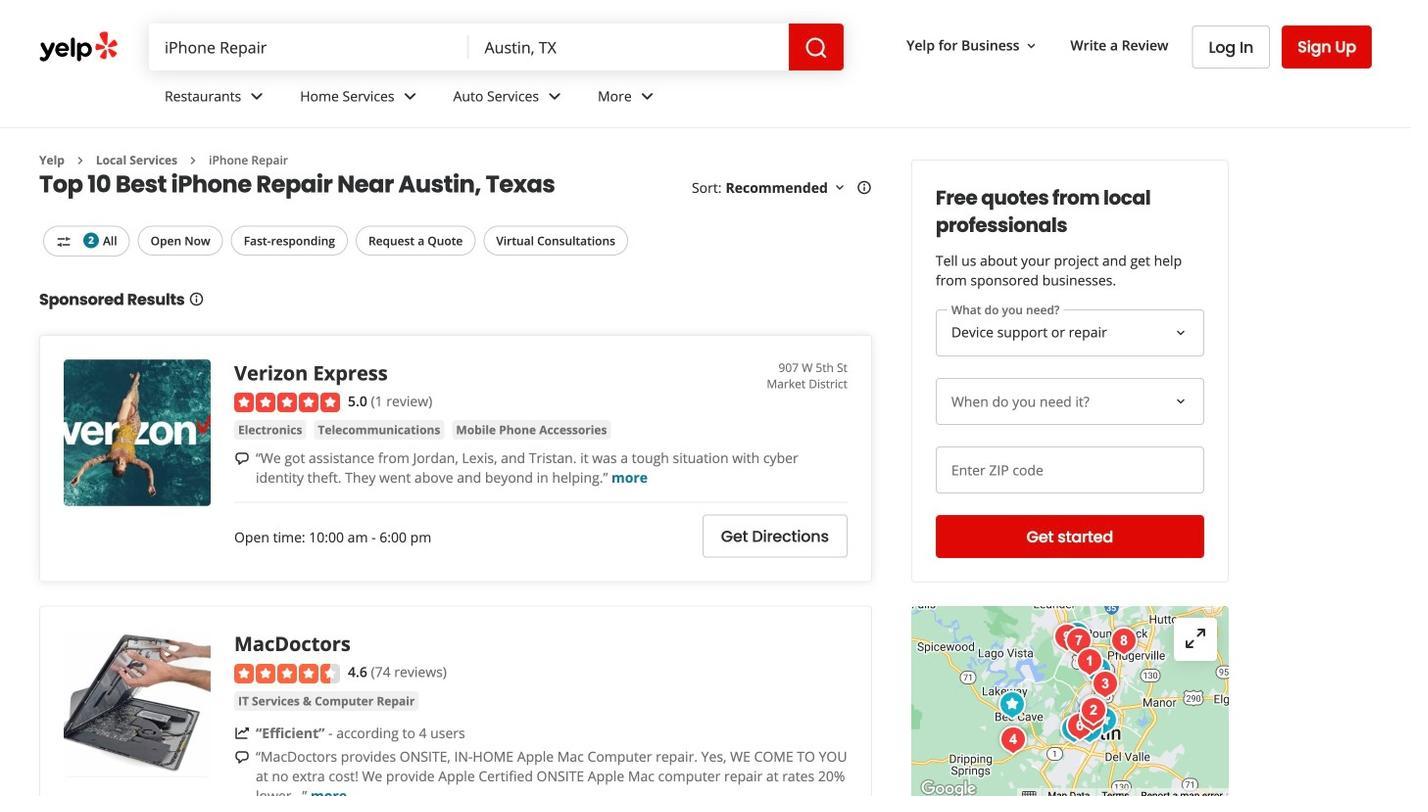 Task type: vqa. For each thing, say whether or not it's contained in the screenshot.
address, neighborhood, city, state or zip field
yes



Task type: describe. For each thing, give the bounding box(es) containing it.
things to do, nail salons, plumbers text field
[[149, 24, 469, 71]]

1 16 speech v2 image from the top
[[234, 451, 250, 467]]

2 24 chevron down v2 image from the left
[[636, 85, 659, 108]]

What do you need? field
[[936, 310, 1204, 357]]

0 horizontal spatial 16 info v2 image
[[189, 291, 204, 307]]

16 filter v2 image
[[56, 234, 72, 250]]

16 chevron right v2 image
[[72, 153, 88, 168]]

0 vertical spatial 16 chevron down v2 image
[[1024, 38, 1039, 54]]

filters group
[[39, 226, 632, 257]]

none field 'address, neighborhood, city, state or zip'
[[469, 24, 789, 71]]



Task type: locate. For each thing, give the bounding box(es) containing it.
1 24 chevron down v2 image from the left
[[245, 85, 269, 108]]

16 info v2 image
[[856, 180, 872, 196], [189, 291, 204, 307]]

When do you need it? field
[[936, 378, 1204, 425]]

0 horizontal spatial 24 chevron down v2 image
[[245, 85, 269, 108]]

24 chevron down v2 image
[[543, 85, 566, 108], [636, 85, 659, 108]]

None search field
[[149, 24, 844, 71]]

2 none field from the left
[[469, 24, 789, 71]]

16 speech v2 image down "5 star rating" image at the left of the page
[[234, 451, 250, 467]]

16 trending v2 image
[[234, 726, 250, 742]]

1 horizontal spatial 16 chevron down v2 image
[[1024, 38, 1039, 54]]

1 24 chevron down v2 image from the left
[[543, 85, 566, 108]]

search image
[[805, 36, 828, 60]]

1 vertical spatial 16 speech v2 image
[[234, 750, 250, 766]]

16 chevron down v2 image
[[1024, 38, 1039, 54], [832, 180, 848, 196]]

1 horizontal spatial 16 info v2 image
[[856, 180, 872, 196]]

4.6 star rating image
[[234, 665, 340, 684]]

None field
[[149, 24, 469, 71], [469, 24, 789, 71]]

1 horizontal spatial 24 chevron down v2 image
[[398, 85, 422, 108]]

address, neighborhood, city, state or zip text field
[[469, 24, 789, 71]]

1 vertical spatial 16 info v2 image
[[189, 291, 204, 307]]

16 speech v2 image
[[234, 451, 250, 467], [234, 750, 250, 766]]

0 horizontal spatial 16 chevron down v2 image
[[832, 180, 848, 196]]

0 vertical spatial 16 speech v2 image
[[234, 451, 250, 467]]

none field things to do, nail salons, plumbers
[[149, 24, 469, 71]]

2 16 speech v2 image from the top
[[234, 750, 250, 766]]

  text field
[[936, 447, 1204, 494]]

business categories element
[[149, 71, 1372, 127]]

1 none field from the left
[[149, 24, 469, 71]]

24 chevron down v2 image
[[245, 85, 269, 108], [398, 85, 422, 108]]

5 star rating image
[[234, 393, 340, 413]]

1 vertical spatial 16 chevron down v2 image
[[832, 180, 848, 196]]

0 horizontal spatial 24 chevron down v2 image
[[543, 85, 566, 108]]

0 vertical spatial 16 info v2 image
[[856, 180, 872, 196]]

2 24 chevron down v2 image from the left
[[398, 85, 422, 108]]

1 horizontal spatial 24 chevron down v2 image
[[636, 85, 659, 108]]

16 chevron right v2 image
[[185, 153, 201, 168]]

16 speech v2 image down 16 trending v2 icon
[[234, 750, 250, 766]]



